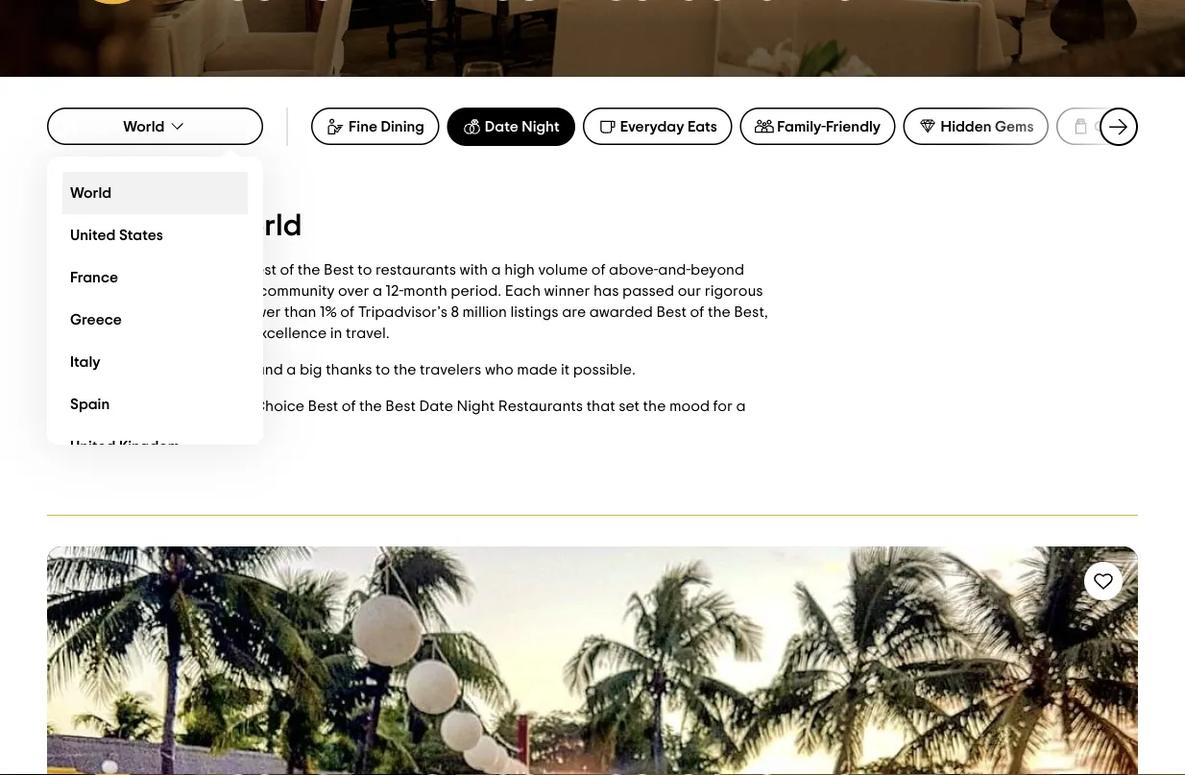 Task type: describe. For each thing, give the bounding box(es) containing it.
set
[[619, 399, 640, 414]]

listings
[[511, 305, 559, 320]]

greece
[[70, 312, 122, 328]]

dining
[[381, 119, 425, 134]]

of right all
[[155, 362, 169, 378]]

united kingdom
[[70, 439, 180, 454]]

congrats
[[47, 362, 113, 378]]

best of the best restaurants 2023 image
[[0, 0, 1186, 77]]

and down "excellence"
[[255, 362, 283, 378]]

date for date night
[[485, 119, 519, 135]]

all
[[135, 362, 152, 378]]

excellence
[[251, 326, 327, 341]]

reviews
[[47, 283, 99, 299]]

family-
[[777, 119, 826, 134]]

the up wining
[[119, 399, 142, 414]]

fewer
[[239, 305, 281, 320]]

in
[[330, 326, 342, 341]]

and up safety
[[102, 283, 130, 299]]

has
[[594, 283, 619, 299]]

family-friendly
[[777, 119, 881, 134]]

hidden gems
[[941, 119, 1034, 134]]

choice inside below are the 2023 travelers' choice best of the best date night restaurants that set the mood for a night of wining and dining.
[[254, 399, 305, 414]]

save to a trip image
[[1092, 570, 1115, 593]]

the up community on the left of the page
[[298, 262, 320, 278]]

each
[[505, 283, 541, 299]]

winners
[[199, 362, 252, 378]]

of right level
[[234, 326, 248, 341]]

night inside below are the 2023 travelers' choice best of the best date night restaurants that set the mood for a night of wining and dining.
[[457, 399, 495, 414]]

period.
[[451, 283, 502, 299]]

of up community on the left of the page
[[280, 262, 294, 278]]

everyday
[[620, 119, 684, 134]]

hidden
[[941, 119, 992, 134]]

than
[[284, 305, 317, 320]]

2 our from the left
[[678, 283, 702, 299]]

best,
[[734, 305, 769, 320]]

from
[[197, 283, 228, 299]]

italy
[[70, 355, 101, 370]]

date for date night - world
[[47, 210, 115, 241]]

and inside below are the 2023 travelers' choice best of the best date night restaurants that set the mood for a night of wining and dining.
[[151, 420, 179, 435]]

a right with
[[491, 262, 501, 278]]

possible.
[[573, 362, 636, 378]]

2 horizontal spatial to
[[376, 362, 390, 378]]

fine dining
[[349, 119, 425, 134]]

1%
[[320, 305, 337, 320]]

date inside below are the 2023 travelers' choice best of the best date night restaurants that set the mood for a night of wining and dining.
[[419, 399, 453, 414]]

hidden gems button
[[904, 108, 1049, 145]]

kingdom
[[119, 439, 180, 454]]

with
[[460, 262, 488, 278]]

fine
[[349, 119, 378, 134]]

over
[[338, 283, 369, 299]]

tripadvisor's
[[358, 305, 448, 320]]

date night button
[[447, 108, 575, 146]]

world button
[[47, 108, 263, 145]]

a left big
[[287, 362, 296, 378]]

restaurants
[[376, 262, 456, 278]]

states
[[119, 228, 163, 243]]

big
[[300, 362, 322, 378]]

the left travelers
[[394, 362, 416, 378]]

that
[[587, 399, 616, 414]]

next image
[[1108, 115, 1131, 138]]

2 vertical spatial world
[[219, 210, 302, 241]]

month
[[404, 283, 448, 299]]

are inside below are the 2023 travelers' choice best of the best date night restaurants that set the mood for a night of wining and dining.
[[92, 399, 116, 414]]

wining
[[104, 420, 148, 435]]

community
[[259, 283, 335, 299]]

the down safety
[[117, 326, 140, 341]]

eats
[[688, 119, 718, 134]]

8
[[451, 305, 459, 320]]

date night - world
[[47, 210, 302, 241]]

rigorous
[[705, 283, 763, 299]]

quick bites
[[1094, 119, 1171, 134]]

highest
[[143, 326, 195, 341]]

the down highest
[[173, 362, 195, 378]]

night for date night
[[522, 119, 560, 135]]

and-
[[658, 262, 691, 278]]

below are the 2023 travelers' choice best of the best date night restaurants that set the mood for a night of wining and dining.
[[47, 399, 746, 435]]

the right set
[[643, 399, 666, 414]]

friendly
[[826, 119, 881, 134]]

opinions
[[133, 283, 193, 299]]

-
[[203, 210, 213, 241]]

france
[[70, 270, 118, 285]]



Task type: vqa. For each thing, say whether or not it's contained in the screenshot.
'in' within the Rentals in South Lake Tahoe 1934 rentals
no



Task type: locate. For each thing, give the bounding box(es) containing it.
and down 2023
[[151, 420, 179, 435]]

united down night
[[70, 439, 116, 454]]

it
[[561, 362, 570, 378]]

family-friendly button
[[740, 108, 896, 145]]

our down and-
[[678, 283, 702, 299]]

travelers' up opinions
[[121, 262, 189, 278]]

1 vertical spatial travelers'
[[182, 399, 250, 414]]

a left 12-
[[373, 283, 382, 299]]

to
[[358, 262, 372, 278], [117, 362, 131, 378], [376, 362, 390, 378]]

of down thanks
[[342, 399, 356, 414]]

mood
[[670, 399, 710, 414]]

are up wining
[[92, 399, 116, 414]]

1 horizontal spatial world
[[123, 119, 165, 134]]

below
[[47, 399, 89, 414]]

signifying
[[47, 326, 114, 341]]

standards.
[[160, 305, 236, 320]]

trust
[[47, 305, 79, 320]]

beyond
[[691, 262, 745, 278]]

0 vertical spatial world
[[123, 119, 165, 134]]

passed
[[623, 283, 675, 299]]

night inside button
[[522, 119, 560, 135]]

1 our from the left
[[232, 283, 255, 299]]

high
[[505, 262, 535, 278]]

spain
[[70, 397, 110, 412]]

world
[[123, 119, 165, 134], [70, 185, 112, 201], [219, 210, 302, 241]]

0 horizontal spatial world
[[70, 185, 112, 201]]

award
[[72, 262, 117, 278]]

and up signifying
[[82, 305, 110, 320]]

bites
[[1138, 119, 1171, 134]]

are inside we award travelers' choice best of the best to restaurants with a high volume of above-and-beyond reviews and opinions from our community over a 12-month period. each winner has passed our rigorous trust and safety standards. fewer than 1% of tripadvisor's 8 million listings are awarded best of the best, signifying the highest level of excellence in travel.
[[562, 305, 586, 320]]

0 horizontal spatial night
[[121, 210, 197, 241]]

0 vertical spatial united
[[70, 228, 116, 243]]

2 horizontal spatial world
[[219, 210, 302, 241]]

of down the spain
[[86, 420, 100, 435]]

are down the winner
[[562, 305, 586, 320]]

our
[[232, 283, 255, 299], [678, 283, 702, 299]]

quick
[[1094, 119, 1135, 134]]

united for united kingdom
[[70, 439, 116, 454]]

1 vertical spatial world
[[70, 185, 112, 201]]

2 vertical spatial date
[[419, 399, 453, 414]]

travelers' inside below are the 2023 travelers' choice best of the best date night restaurants that set the mood for a night of wining and dining.
[[182, 399, 250, 414]]

12-
[[386, 283, 404, 299]]

date
[[485, 119, 519, 135], [47, 210, 115, 241], [419, 399, 453, 414]]

list box containing world
[[47, 157, 263, 468]]

for
[[713, 399, 733, 414]]

volume
[[538, 262, 588, 278]]

2 vertical spatial night
[[457, 399, 495, 414]]

of down beyond in the right top of the page
[[690, 305, 705, 320]]

travelers' inside we award travelers' choice best of the best to restaurants with a high volume of above-and-beyond reviews and opinions from our community over a 12-month period. each winner has passed our rigorous trust and safety standards. fewer than 1% of tripadvisor's 8 million listings are awarded best of the best, signifying the highest level of excellence in travel.
[[121, 262, 189, 278]]

0 horizontal spatial choice
[[192, 262, 243, 278]]

best up over
[[324, 262, 354, 278]]

2023
[[146, 399, 179, 414]]

0 horizontal spatial date
[[47, 210, 115, 241]]

1 vertical spatial night
[[121, 210, 197, 241]]

1 horizontal spatial date
[[419, 399, 453, 414]]

best down passed
[[657, 305, 687, 320]]

date inside button
[[485, 119, 519, 135]]

choice inside we award travelers' choice best of the best to restaurants with a high volume of above-and-beyond reviews and opinions from our community over a 12-month period. each winner has passed our rigorous trust and safety standards. fewer than 1% of tripadvisor's 8 million listings are awarded best of the best, signifying the highest level of excellence in travel.
[[192, 262, 243, 278]]

we award travelers' choice best of the best to restaurants with a high volume of above-and-beyond reviews and opinions from our community over a 12-month period. each winner has passed our rigorous trust and safety standards. fewer than 1% of tripadvisor's 8 million listings are awarded best of the best, signifying the highest level of excellence in travel.
[[47, 262, 769, 341]]

travelers' up 'dining.'
[[182, 399, 250, 414]]

best down congrats to all of the winners and a big thanks to the travelers who made it possible. at the top
[[386, 399, 416, 414]]

1 vertical spatial are
[[92, 399, 116, 414]]

congrats to all of the winners and a big thanks to the travelers who made it possible.
[[47, 362, 636, 378]]

a right for
[[736, 399, 746, 414]]

we
[[47, 262, 69, 278]]

1 horizontal spatial to
[[358, 262, 372, 278]]

thanks
[[326, 362, 372, 378]]

waitui bar & grill image
[[47, 547, 1138, 775]]

to inside we award travelers' choice best of the best to restaurants with a high volume of above-and-beyond reviews and opinions from our community over a 12-month period. each winner has passed our rigorous trust and safety standards. fewer than 1% of tripadvisor's 8 million listings are awarded best of the best, signifying the highest level of excellence in travel.
[[358, 262, 372, 278]]

1 horizontal spatial our
[[678, 283, 702, 299]]

the
[[298, 262, 320, 278], [708, 305, 731, 320], [117, 326, 140, 341], [173, 362, 195, 378], [394, 362, 416, 378], [119, 399, 142, 414], [359, 399, 382, 414], [643, 399, 666, 414]]

united up "award"
[[70, 228, 116, 243]]

of up has at the top of the page
[[592, 262, 606, 278]]

0 vertical spatial night
[[522, 119, 560, 135]]

to right thanks
[[376, 362, 390, 378]]

1 united from the top
[[70, 228, 116, 243]]

of
[[280, 262, 294, 278], [592, 262, 606, 278], [340, 305, 355, 320], [690, 305, 705, 320], [234, 326, 248, 341], [155, 362, 169, 378], [342, 399, 356, 414], [86, 420, 100, 435]]

the down thanks
[[359, 399, 382, 414]]

night
[[47, 420, 83, 435]]

million
[[463, 305, 507, 320]]

united
[[70, 228, 116, 243], [70, 439, 116, 454]]

a
[[491, 262, 501, 278], [373, 283, 382, 299], [287, 362, 296, 378], [736, 399, 746, 414]]

safety
[[114, 305, 157, 320]]

everyday eats button
[[583, 108, 732, 145]]

choice up from
[[192, 262, 243, 278]]

1 horizontal spatial are
[[562, 305, 586, 320]]

a inside below are the 2023 travelers' choice best of the best date night restaurants that set the mood for a night of wining and dining.
[[736, 399, 746, 414]]

2 horizontal spatial night
[[522, 119, 560, 135]]

night for date night - world
[[121, 210, 197, 241]]

best
[[246, 262, 277, 278], [324, 262, 354, 278], [657, 305, 687, 320], [308, 399, 338, 414], [386, 399, 416, 414]]

1 vertical spatial united
[[70, 439, 116, 454]]

0 vertical spatial are
[[562, 305, 586, 320]]

gems
[[995, 119, 1034, 134]]

0 vertical spatial travelers'
[[121, 262, 189, 278]]

2 united from the top
[[70, 439, 116, 454]]

best down big
[[308, 399, 338, 414]]

world inside 'popup button'
[[123, 119, 165, 134]]

choice down big
[[254, 399, 305, 414]]

0 horizontal spatial to
[[117, 362, 131, 378]]

quick bites button
[[1057, 108, 1186, 145]]

date night
[[485, 119, 560, 135]]

0 horizontal spatial our
[[232, 283, 255, 299]]

to up over
[[358, 262, 372, 278]]

fine dining button
[[311, 108, 439, 145]]

united for united states
[[70, 228, 116, 243]]

above-
[[609, 262, 658, 278]]

1 horizontal spatial choice
[[254, 399, 305, 414]]

to left all
[[117, 362, 131, 378]]

0 horizontal spatial are
[[92, 399, 116, 414]]

awarded
[[590, 305, 653, 320]]

list box
[[47, 157, 263, 468]]

united states
[[70, 228, 163, 243]]

choice
[[192, 262, 243, 278], [254, 399, 305, 414]]

level
[[198, 326, 230, 341]]

dining.
[[183, 420, 230, 435]]

are
[[562, 305, 586, 320], [92, 399, 116, 414]]

best up community on the left of the page
[[246, 262, 277, 278]]

winner
[[544, 283, 590, 299]]

and
[[102, 283, 130, 299], [82, 305, 110, 320], [255, 362, 283, 378], [151, 420, 179, 435]]

1 vertical spatial choice
[[254, 399, 305, 414]]

0 vertical spatial choice
[[192, 262, 243, 278]]

our up fewer
[[232, 283, 255, 299]]

of right "1%"
[[340, 305, 355, 320]]

the down rigorous
[[708, 305, 731, 320]]

2 horizontal spatial date
[[485, 119, 519, 135]]

1 vertical spatial date
[[47, 210, 115, 241]]

everyday eats
[[620, 119, 718, 134]]

0 vertical spatial date
[[485, 119, 519, 135]]

travel.
[[346, 326, 390, 341]]

travelers
[[420, 362, 482, 378]]

made
[[517, 362, 558, 378]]

who
[[485, 362, 514, 378]]

1 horizontal spatial night
[[457, 399, 495, 414]]

restaurants
[[498, 399, 583, 414]]



